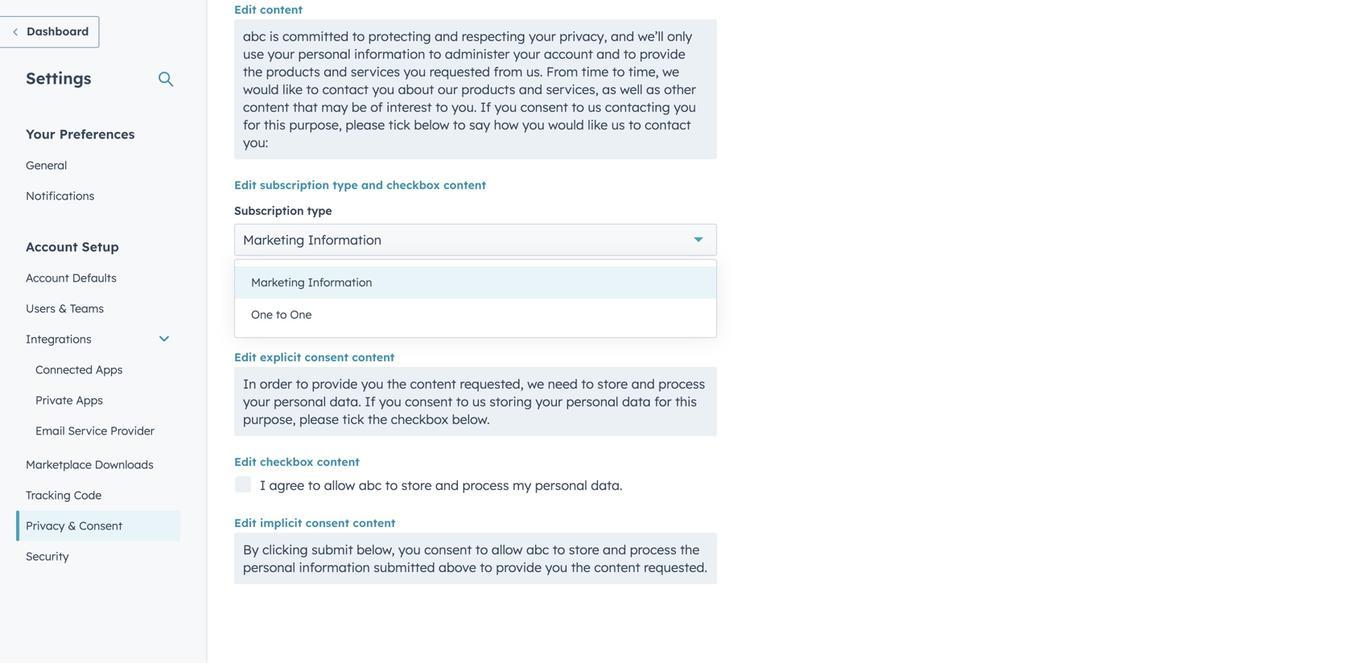 Task type: describe. For each thing, give the bounding box(es) containing it.
our
[[438, 81, 458, 97]]

for inside in order to provide you the content requested, we need to store and process your personal data. if you consent to us storing your personal data for this purpose, please tick the checkbox below.
[[655, 394, 672, 410]]

downloads
[[95, 458, 154, 472]]

you.
[[452, 99, 477, 115]]

0 vertical spatial would
[[243, 81, 279, 97]]

private apps link
[[16, 385, 180, 416]]

content up edit implicit consent content
[[317, 455, 360, 469]]

1 vertical spatial data.
[[591, 478, 623, 494]]

time,
[[629, 64, 659, 80]]

order
[[260, 376, 292, 392]]

store inside by clicking submit below, you consent to allow abc to store and process the personal information submitted above to provide you the content requested.
[[569, 542, 600, 558]]

tick inside in order to provide you the content requested, we need to store and process your personal data. if you consent to us storing your personal data for this purpose, please tick the checkbox below.
[[343, 411, 364, 428]]

2 as from the left
[[647, 81, 661, 97]]

0 vertical spatial contact
[[323, 81, 369, 97]]

and inside in order to provide you the content requested, we need to store and process your personal data. if you consent to us storing your personal data for this purpose, please tick the checkbox below.
[[632, 376, 655, 392]]

general link
[[16, 150, 180, 181]]

we inside in order to provide you the content requested, we need to store and process your personal data. if you consent to us storing your personal data for this purpose, please tick the checkbox below.
[[528, 376, 544, 392]]

committed
[[283, 28, 349, 44]]

marketing information inside button
[[251, 275, 372, 289]]

how
[[494, 117, 519, 133]]

edit explicit consent content
[[234, 350, 395, 364]]

administer
[[445, 46, 510, 62]]

list box containing marketing information
[[235, 260, 717, 337]]

edit implicit consent content button
[[234, 514, 396, 533]]

submit
[[312, 542, 353, 558]]

above
[[439, 560, 476, 576]]

settings
[[26, 68, 91, 88]]

us inside in order to provide you the content requested, we need to store and process your personal data. if you consent to us storing your personal data for this purpose, please tick the checkbox below.
[[473, 394, 486, 410]]

below
[[414, 117, 450, 133]]

1 horizontal spatial us
[[588, 99, 602, 115]]

1 horizontal spatial consent
[[234, 319, 286, 335]]

edit content button
[[234, 0, 303, 19]]

your preferences
[[26, 126, 135, 142]]

is
[[270, 28, 279, 44]]

edit for abc is committed to protecting and respecting your privacy, and we'll only use your personal information to administer your account and to provide the products and services you requested from us. from time to time, we would like to contact you about our products and services, as well as other content that may be of interest to you. if you consent to us contacting you for this purpose, please tick below to say how you would like us to contact you:
[[234, 2, 257, 17]]

by
[[243, 542, 259, 558]]

your up account
[[529, 28, 556, 44]]

respecting
[[462, 28, 526, 44]]

implicit
[[260, 516, 302, 530]]

0 horizontal spatial products
[[266, 64, 320, 80]]

content up marketing information dropdown button
[[444, 178, 486, 192]]

i agree to receive other communications from abc.
[[260, 275, 569, 291]]

your
[[26, 126, 55, 142]]

storing
[[490, 394, 532, 410]]

tracking code link
[[16, 480, 180, 511]]

provider
[[110, 424, 155, 438]]

us.
[[527, 64, 543, 80]]

integrations
[[26, 332, 92, 346]]

of
[[371, 99, 383, 115]]

personal down need
[[566, 394, 619, 410]]

setup
[[82, 239, 119, 255]]

may
[[322, 99, 348, 115]]

about
[[398, 81, 434, 97]]

1 vertical spatial from
[[511, 275, 540, 291]]

need
[[548, 376, 578, 392]]

privacy
[[26, 519, 65, 533]]

teams
[[70, 302, 104, 316]]

store inside in order to provide you the content requested, we need to store and process your personal data. if you consent to us storing your personal data for this purpose, please tick the checkbox below.
[[598, 376, 628, 392]]

your down is
[[268, 46, 295, 62]]

users & teams
[[26, 302, 104, 316]]

and inside button
[[362, 178, 383, 192]]

process inside in order to provide you the content requested, we need to store and process your personal data. if you consent to us storing your personal data for this purpose, please tick the checkbox below.
[[659, 376, 706, 392]]

i agree to allow abc to store and process my personal data.
[[260, 478, 623, 494]]

2 horizontal spatial us
[[612, 117, 625, 133]]

personal inside "abc is committed to protecting and respecting your privacy, and we'll only use your personal information to administer your account and to provide the products and services you requested from us. from time to time, we would like to contact you about our products and services, as well as other content that may be of interest to you. if you consent to us contacting you for this purpose, please tick below to say how you would like us to contact you:"
[[298, 46, 351, 62]]

requested,
[[460, 376, 524, 392]]

1 vertical spatial products
[[462, 81, 516, 97]]

dashboard link
[[0, 16, 99, 48]]

tracking code
[[26, 488, 102, 502]]

edit content
[[234, 2, 303, 17]]

information for below,
[[299, 560, 370, 576]]

consent inside edit implicit consent content button
[[306, 516, 350, 530]]

code
[[74, 488, 102, 502]]

services,
[[546, 81, 599, 97]]

time
[[582, 64, 609, 80]]

private
[[35, 393, 73, 407]]

edit checkbox content
[[234, 455, 360, 469]]

subscription type
[[234, 204, 332, 218]]

2 edit from the top
[[234, 178, 257, 192]]

if inside "abc is committed to protecting and respecting your privacy, and we'll only use your personal information to administer your account and to provide the products and services you requested from us. from time to time, we would like to contact you about our products and services, as well as other content that may be of interest to you. if you consent to us contacting you for this purpose, please tick below to say how you would like us to contact you:"
[[481, 99, 491, 115]]

from
[[547, 64, 578, 80]]

from inside "abc is committed to protecting and respecting your privacy, and we'll only use your personal information to administer your account and to provide the products and services you requested from us. from time to time, we would like to contact you about our products and services, as well as other content that may be of interest to you. if you consent to us contacting you for this purpose, please tick below to say how you would like us to contact you:"
[[494, 64, 523, 80]]

please inside "abc is committed to protecting and respecting your privacy, and we'll only use your personal information to administer your account and to provide the products and services you requested from us. from time to time, we would like to contact you about our products and services, as well as other content that may be of interest to you. if you consent to us contacting you for this purpose, please tick below to say how you would like us to contact you:"
[[346, 117, 385, 133]]

dashboard
[[27, 24, 89, 38]]

my
[[513, 478, 532, 494]]

1 one from the left
[[251, 308, 273, 322]]

1 as from the left
[[602, 81, 617, 97]]

1 horizontal spatial contact
[[645, 117, 691, 133]]

provide inside by clicking submit below, you consent to allow abc to store and process the personal information submitted above to provide you the content requested.
[[496, 560, 542, 576]]

this inside in order to provide you the content requested, we need to store and process your personal data. if you consent to us storing your personal data for this purpose, please tick the checkbox below.
[[676, 394, 697, 410]]

marketplace downloads
[[26, 458, 154, 472]]

preferences
[[59, 126, 135, 142]]

apps for private apps
[[76, 393, 103, 407]]

your up us.
[[514, 46, 541, 62]]

account setup
[[26, 239, 119, 255]]

personal right 'my'
[[535, 478, 588, 494]]

apps for connected apps
[[96, 363, 123, 377]]

services
[[351, 64, 400, 80]]

connected
[[35, 363, 93, 377]]

privacy,
[[560, 28, 608, 44]]

marketing inside button
[[251, 275, 305, 289]]

edit for in order to provide you the content requested, we need to store and process your personal data. if you consent to us storing your personal data for this purpose, please tick the checkbox below.
[[234, 350, 257, 364]]

edit subscription type and checkbox content
[[234, 178, 486, 192]]

marketplace downloads link
[[16, 450, 180, 480]]

in order to provide you the content requested, we need to store and process your personal data. if you consent to us storing your personal data for this purpose, please tick the checkbox below.
[[243, 376, 706, 428]]

type inside button
[[333, 178, 358, 192]]

abc.
[[543, 275, 569, 291]]

well
[[620, 81, 643, 97]]

consent inside edit explicit consent content button
[[305, 350, 349, 364]]

0 horizontal spatial type
[[307, 204, 332, 218]]

provide inside in order to provide you the content requested, we need to store and process your personal data. if you consent to us storing your personal data for this purpose, please tick the checkbox below.
[[312, 376, 358, 392]]

email service provider link
[[16, 416, 180, 447]]

below.
[[452, 411, 490, 428]]

subscription
[[260, 178, 329, 192]]

0 horizontal spatial other
[[371, 275, 403, 291]]

service
[[68, 424, 107, 438]]

edit checkbox content button
[[234, 453, 360, 472]]

marketing inside dropdown button
[[243, 232, 305, 248]]

account for account defaults
[[26, 271, 69, 285]]

account
[[544, 46, 593, 62]]

consent inside by clicking submit below, you consent to allow abc to store and process the personal information submitted above to provide you the content requested.
[[424, 542, 472, 558]]

allow inside by clicking submit below, you consent to allow abc to store and process the personal information submitted above to provide you the content requested.
[[492, 542, 523, 558]]

tracking
[[26, 488, 71, 502]]

your preferences element
[[16, 125, 180, 211]]

checkbox inside in order to provide you the content requested, we need to store and process your personal data. if you consent to us storing your personal data for this purpose, please tick the checkbox below.
[[391, 411, 449, 428]]

1 vertical spatial would
[[549, 117, 584, 133]]

1 vertical spatial store
[[402, 478, 432, 494]]

privacy & consent link
[[16, 511, 180, 542]]

and inside by clicking submit below, you consent to allow abc to store and process the personal information submitted above to provide you the content requested.
[[603, 542, 627, 558]]

email service provider
[[35, 424, 155, 438]]



Task type: locate. For each thing, give the bounding box(es) containing it.
apps down integrations "dropdown button"
[[96, 363, 123, 377]]

0 horizontal spatial for
[[243, 117, 260, 133]]

0 horizontal spatial would
[[243, 81, 279, 97]]

1 horizontal spatial allow
[[492, 542, 523, 558]]

type down the subscription
[[307, 204, 332, 218]]

1 vertical spatial tick
[[343, 411, 364, 428]]

say
[[469, 117, 491, 133]]

0 vertical spatial consent
[[234, 319, 286, 335]]

2 vertical spatial us
[[473, 394, 486, 410]]

1 vertical spatial i
[[260, 478, 266, 494]]

edit subscription type and checkbox content button
[[234, 176, 486, 195]]

3 edit from the top
[[234, 350, 257, 364]]

agree for i agree to receive other communications from abc.
[[269, 275, 305, 291]]

if
[[481, 99, 491, 115], [365, 394, 376, 410]]

marketing down subscription
[[243, 232, 305, 248]]

0 horizontal spatial data
[[360, 319, 391, 335]]

& right users
[[59, 302, 67, 316]]

agree up one to one
[[269, 275, 305, 291]]

1 horizontal spatial data
[[622, 394, 651, 410]]

0 vertical spatial information
[[354, 46, 425, 62]]

integrations button
[[16, 324, 180, 355]]

us down the services,
[[588, 99, 602, 115]]

0 horizontal spatial please
[[300, 411, 339, 428]]

content inside "abc is committed to protecting and respecting your privacy, and we'll only use your personal information to administer your account and to provide the products and services you requested from us. from time to time, we would like to contact you about our products and services, as well as other content that may be of interest to you. if you consent to us contacting you for this purpose, please tick below to say how you would like us to contact you:"
[[243, 99, 289, 115]]

use
[[243, 46, 264, 62]]

process inside by clicking submit below, you consent to allow abc to store and process the personal information submitted above to provide you the content requested.
[[630, 542, 677, 558]]

1 vertical spatial provide
[[312, 376, 358, 392]]

and
[[435, 28, 458, 44], [611, 28, 635, 44], [597, 46, 620, 62], [324, 64, 347, 80], [519, 81, 543, 97], [362, 178, 383, 192], [632, 376, 655, 392], [436, 478, 459, 494], [603, 542, 627, 558]]

as down time,
[[647, 81, 661, 97]]

1 vertical spatial if
[[365, 394, 376, 410]]

i
[[260, 275, 266, 291], [260, 478, 266, 494]]

1 vertical spatial agree
[[269, 478, 305, 494]]

process
[[307, 319, 356, 335], [659, 376, 706, 392], [463, 478, 509, 494], [630, 542, 677, 558]]

one up edit explicit consent content
[[290, 308, 312, 322]]

to inside button
[[276, 308, 287, 322]]

personal inside by clicking submit below, you consent to allow abc to store and process the personal information submitted above to provide you the content requested.
[[243, 560, 296, 576]]

if inside in order to provide you the content requested, we need to store and process your personal data. if you consent to us storing your personal data for this purpose, please tick the checkbox below.
[[365, 394, 376, 410]]

users
[[26, 302, 56, 316]]

for inside "abc is committed to protecting and respecting your privacy, and we'll only use your personal information to administer your account and to provide the products and services you requested from us. from time to time, we would like to contact you about our products and services, as well as other content that may be of interest to you. if you consent to us contacting you for this purpose, please tick below to say how you would like us to contact you:"
[[243, 117, 260, 133]]

0 horizontal spatial as
[[602, 81, 617, 97]]

checkbox down below
[[387, 178, 440, 192]]

edit implicit consent content
[[234, 516, 396, 530]]

consent to process data
[[234, 319, 391, 335]]

0 vertical spatial i
[[260, 275, 266, 291]]

from left abc.
[[511, 275, 540, 291]]

from
[[494, 64, 523, 80], [511, 275, 540, 291]]

only
[[668, 28, 693, 44]]

account inside account defaults link
[[26, 271, 69, 285]]

your down need
[[536, 394, 563, 410]]

to
[[352, 28, 365, 44], [429, 46, 442, 62], [624, 46, 636, 62], [613, 64, 625, 80], [306, 81, 319, 97], [436, 99, 448, 115], [572, 99, 585, 115], [453, 117, 466, 133], [629, 117, 642, 133], [308, 275, 321, 291], [276, 308, 287, 322], [290, 319, 303, 335], [296, 376, 308, 392], [582, 376, 594, 392], [456, 394, 469, 410], [308, 478, 321, 494], [385, 478, 398, 494], [476, 542, 488, 558], [553, 542, 566, 558], [480, 560, 493, 576]]

2 vertical spatial store
[[569, 542, 600, 558]]

data. inside in order to provide you the content requested, we need to store and process your personal data. if you consent to us storing your personal data for this purpose, please tick the checkbox below.
[[330, 394, 361, 410]]

1 vertical spatial consent
[[79, 519, 123, 533]]

as
[[602, 81, 617, 97], [647, 81, 661, 97]]

edit up use
[[234, 2, 257, 17]]

please up edit checkbox content
[[300, 411, 339, 428]]

marketing information button
[[235, 267, 717, 299]]

1 vertical spatial purpose,
[[243, 411, 296, 428]]

like up that
[[283, 81, 303, 97]]

1 vertical spatial information
[[308, 275, 372, 289]]

0 vertical spatial provide
[[640, 46, 686, 62]]

agree down 'edit checkbox content' button at the bottom left of the page
[[269, 478, 305, 494]]

provide down edit explicit consent content button
[[312, 376, 358, 392]]

provide right above
[[496, 560, 542, 576]]

abc inside "abc is committed to protecting and respecting your privacy, and we'll only use your personal information to administer your account and to provide the products and services you requested from us. from time to time, we would like to contact you about our products and services, as well as other content that may be of interest to you. if you consent to us contacting you for this purpose, please tick below to say how you would like us to contact you:"
[[243, 28, 266, 44]]

other up contacting
[[664, 81, 696, 97]]

1 vertical spatial this
[[676, 394, 697, 410]]

0 vertical spatial other
[[664, 81, 696, 97]]

consent inside in order to provide you the content requested, we need to store and process your personal data. if you consent to us storing your personal data for this purpose, please tick the checkbox below.
[[405, 394, 453, 410]]

data.
[[330, 394, 361, 410], [591, 478, 623, 494]]

one up explicit
[[251, 308, 273, 322]]

products up that
[[266, 64, 320, 80]]

information inside marketing information button
[[308, 275, 372, 289]]

2 horizontal spatial abc
[[527, 542, 549, 558]]

clicking
[[263, 542, 308, 558]]

i up one to one
[[260, 275, 266, 291]]

1 horizontal spatial please
[[346, 117, 385, 133]]

0 horizontal spatial we
[[528, 376, 544, 392]]

in
[[243, 376, 256, 392]]

abc up use
[[243, 28, 266, 44]]

information inside by clicking submit below, you consent to allow abc to store and process the personal information submitted above to provide you the content requested.
[[299, 560, 370, 576]]

consent up explicit
[[234, 319, 286, 335]]

1 vertical spatial allow
[[492, 542, 523, 558]]

1 vertical spatial apps
[[76, 393, 103, 407]]

agree
[[269, 275, 305, 291], [269, 478, 305, 494]]

the inside "abc is committed to protecting and respecting your privacy, and we'll only use your personal information to administer your account and to provide the products and services you requested from us. from time to time, we would like to contact you about our products and services, as well as other content that may be of interest to you. if you consent to us contacting you for this purpose, please tick below to say how you would like us to contact you:"
[[243, 64, 263, 80]]

1 account from the top
[[26, 239, 78, 255]]

0 vertical spatial data
[[360, 319, 391, 335]]

one to one
[[251, 308, 312, 322]]

content up below.
[[410, 376, 456, 392]]

2 vertical spatial abc
[[527, 542, 549, 558]]

content up you:
[[243, 99, 289, 115]]

1 vertical spatial information
[[299, 560, 370, 576]]

2 vertical spatial provide
[[496, 560, 542, 576]]

0 vertical spatial abc
[[243, 28, 266, 44]]

0 horizontal spatial data.
[[330, 394, 361, 410]]

receive
[[324, 275, 367, 291]]

0 vertical spatial this
[[264, 117, 286, 133]]

email
[[35, 424, 65, 438]]

0 vertical spatial allow
[[324, 478, 355, 494]]

1 horizontal spatial as
[[647, 81, 661, 97]]

account defaults
[[26, 271, 117, 285]]

we
[[663, 64, 680, 80], [528, 376, 544, 392]]

personal down clicking
[[243, 560, 296, 576]]

please down be
[[346, 117, 385, 133]]

marketplace
[[26, 458, 92, 472]]

0 vertical spatial account
[[26, 239, 78, 255]]

consent down the services,
[[521, 99, 568, 115]]

1 vertical spatial &
[[68, 519, 76, 533]]

& inside users & teams link
[[59, 302, 67, 316]]

submitted
[[374, 560, 435, 576]]

content inside in order to provide you the content requested, we need to store and process your personal data. if you consent to us storing your personal data for this purpose, please tick the checkbox below.
[[410, 376, 456, 392]]

1 edit from the top
[[234, 2, 257, 17]]

1 vertical spatial checkbox
[[391, 411, 449, 428]]

we right time,
[[663, 64, 680, 80]]

like
[[283, 81, 303, 97], [588, 117, 608, 133]]

1 horizontal spatial we
[[663, 64, 680, 80]]

0 vertical spatial apps
[[96, 363, 123, 377]]

5 edit from the top
[[234, 516, 257, 530]]

personal down 'order' at the left of the page
[[274, 394, 326, 410]]

1 vertical spatial other
[[371, 275, 403, 291]]

us up below.
[[473, 394, 486, 410]]

content inside by clicking submit below, you consent to allow abc to store and process the personal information submitted above to provide you the content requested.
[[594, 560, 641, 576]]

1 vertical spatial data
[[622, 394, 651, 410]]

data
[[360, 319, 391, 335], [622, 394, 651, 410]]

abc is committed to protecting and respecting your privacy, and we'll only use your personal information to administer your account and to provide the products and services you requested from us. from time to time, we would like to contact you about our products and services, as well as other content that may be of interest to you. if you consent to us contacting you for this purpose, please tick below to say how you would like us to contact you:
[[243, 28, 696, 151]]

abc up "below,"
[[359, 478, 382, 494]]

account up users
[[26, 271, 69, 285]]

checkbox up implicit
[[260, 455, 314, 469]]

account for account setup
[[26, 239, 78, 255]]

information down protecting
[[354, 46, 425, 62]]

marketing information up one to one
[[251, 275, 372, 289]]

notifications link
[[16, 181, 180, 211]]

private apps
[[35, 393, 103, 407]]

consent up above
[[424, 542, 472, 558]]

marketing up one to one
[[251, 275, 305, 289]]

abc inside by clicking submit below, you consent to allow abc to store and process the personal information submitted above to provide you the content requested.
[[527, 542, 549, 558]]

purpose,
[[289, 117, 342, 133], [243, 411, 296, 428]]

0 horizontal spatial us
[[473, 394, 486, 410]]

purpose, inside in order to provide you the content requested, we need to store and process your personal data. if you consent to us storing your personal data for this purpose, please tick the checkbox below.
[[243, 411, 296, 428]]

edit explicit consent content button
[[234, 348, 395, 367]]

for
[[243, 117, 260, 133], [655, 394, 672, 410]]

please inside in order to provide you the content requested, we need to store and process your personal data. if you consent to us storing your personal data for this purpose, please tick the checkbox below.
[[300, 411, 339, 428]]

content left requested.
[[594, 560, 641, 576]]

notifications
[[26, 189, 95, 203]]

allow down 'my'
[[492, 542, 523, 558]]

1 vertical spatial for
[[655, 394, 672, 410]]

account setup element
[[16, 238, 180, 572]]

1 horizontal spatial if
[[481, 99, 491, 115]]

marketing information inside dropdown button
[[243, 232, 382, 248]]

1 vertical spatial abc
[[359, 478, 382, 494]]

defaults
[[72, 271, 117, 285]]

purpose, inside "abc is committed to protecting and respecting your privacy, and we'll only use your personal information to administer your account and to provide the products and services you requested from us. from time to time, we would like to contact you about our products and services, as well as other content that may be of interest to you. if you consent to us contacting you for this purpose, please tick below to say how you would like us to contact you:"
[[289, 117, 342, 133]]

& inside the privacy & consent link
[[68, 519, 76, 533]]

provide inside "abc is committed to protecting and respecting your privacy, and we'll only use your personal information to administer your account and to provide the products and services you requested from us. from time to time, we would like to contact you about our products and services, as well as other content that may be of interest to you. if you consent to us contacting you for this purpose, please tick below to say how you would like us to contact you:"
[[640, 46, 686, 62]]

content down consent to process data
[[352, 350, 395, 364]]

consent up below.
[[405, 394, 453, 410]]

us down contacting
[[612, 117, 625, 133]]

by clicking submit below, you consent to allow abc to store and process the personal information submitted above to provide you the content requested.
[[243, 542, 708, 576]]

information
[[308, 232, 382, 248], [308, 275, 372, 289]]

consent down tracking code 'link'
[[79, 519, 123, 533]]

allow up edit implicit consent content
[[324, 478, 355, 494]]

1 vertical spatial like
[[588, 117, 608, 133]]

abc
[[243, 28, 266, 44], [359, 478, 382, 494], [527, 542, 549, 558]]

2 vertical spatial checkbox
[[260, 455, 314, 469]]

consent inside "abc is committed to protecting and respecting your privacy, and we'll only use your personal information to administer your account and to provide the products and services you requested from us. from time to time, we would like to contact you about our products and services, as well as other content that may be of interest to you. if you consent to us contacting you for this purpose, please tick below to say how you would like us to contact you:"
[[521, 99, 568, 115]]

tick up edit checkbox content
[[343, 411, 364, 428]]

1 horizontal spatial data.
[[591, 478, 623, 494]]

account
[[26, 239, 78, 255], [26, 271, 69, 285]]

subscription
[[234, 204, 304, 218]]

1 horizontal spatial this
[[676, 394, 697, 410]]

contacting
[[605, 99, 671, 115]]

one to one button
[[235, 299, 717, 331]]

0 horizontal spatial consent
[[79, 519, 123, 533]]

0 horizontal spatial tick
[[343, 411, 364, 428]]

i down 'edit checkbox content' button at the bottom left of the page
[[260, 478, 266, 494]]

1 vertical spatial marketing information
[[251, 275, 372, 289]]

purpose, down 'order' at the left of the page
[[243, 411, 296, 428]]

0 vertical spatial please
[[346, 117, 385, 133]]

1 agree from the top
[[269, 275, 305, 291]]

contact
[[323, 81, 369, 97], [645, 117, 691, 133]]

0 vertical spatial we
[[663, 64, 680, 80]]

agree for i agree to allow abc to store and process my personal data.
[[269, 478, 305, 494]]

1 horizontal spatial abc
[[359, 478, 382, 494]]

content up is
[[260, 2, 303, 17]]

explicit
[[260, 350, 301, 364]]

personal down 'committed'
[[298, 46, 351, 62]]

0 vertical spatial type
[[333, 178, 358, 192]]

1 information from the top
[[308, 232, 382, 248]]

apps up service
[[76, 393, 103, 407]]

0 horizontal spatial abc
[[243, 28, 266, 44]]

information down submit
[[299, 560, 370, 576]]

0 horizontal spatial &
[[59, 302, 67, 316]]

edit up subscription
[[234, 178, 257, 192]]

like down the services,
[[588, 117, 608, 133]]

we left need
[[528, 376, 544, 392]]

2 i from the top
[[260, 478, 266, 494]]

list box
[[235, 260, 717, 337]]

that
[[293, 99, 318, 115]]

0 vertical spatial us
[[588, 99, 602, 115]]

2 agree from the top
[[269, 478, 305, 494]]

i for i agree to allow abc to store and process my personal data.
[[260, 478, 266, 494]]

0 vertical spatial agree
[[269, 275, 305, 291]]

contact down contacting
[[645, 117, 691, 133]]

you:
[[243, 134, 268, 151]]

1 vertical spatial contact
[[645, 117, 691, 133]]

connected apps link
[[16, 355, 180, 385]]

i for i agree to receive other communications from abc.
[[260, 275, 266, 291]]

2 account from the top
[[26, 271, 69, 285]]

1 vertical spatial account
[[26, 271, 69, 285]]

would down use
[[243, 81, 279, 97]]

users & teams link
[[16, 294, 180, 324]]

1 i from the top
[[260, 275, 266, 291]]

1 vertical spatial we
[[528, 376, 544, 392]]

provide down we'll
[[640, 46, 686, 62]]

edit for by clicking submit below, you consent to allow abc to store and process the personal information submitted above to provide you the content requested.
[[234, 516, 257, 530]]

as left well
[[602, 81, 617, 97]]

general
[[26, 158, 67, 172]]

consent up submit
[[306, 516, 350, 530]]

from left us.
[[494, 64, 523, 80]]

information inside "abc is committed to protecting and respecting your privacy, and we'll only use your personal information to administer your account and to provide the products and services you requested from us. from time to time, we would like to contact you about our products and services, as well as other content that may be of interest to you. if you consent to us contacting you for this purpose, please tick below to say how you would like us to contact you:"
[[354, 46, 425, 62]]

security
[[26, 550, 69, 564]]

edit down in
[[234, 455, 257, 469]]

0 vertical spatial data.
[[330, 394, 361, 410]]

0 vertical spatial &
[[59, 302, 67, 316]]

tick down interest
[[389, 117, 411, 133]]

checkbox left below.
[[391, 411, 449, 428]]

consent down consent to process data
[[305, 350, 349, 364]]

we inside "abc is committed to protecting and respecting your privacy, and we'll only use your personal information to administer your account and to provide the products and services you requested from us. from time to time, we would like to contact you about our products and services, as well as other content that may be of interest to you. if you consent to us contacting you for this purpose, please tick below to say how you would like us to contact you:"
[[663, 64, 680, 80]]

purpose, down that
[[289, 117, 342, 133]]

information up receive
[[308, 232, 382, 248]]

& for privacy
[[68, 519, 76, 533]]

below,
[[357, 542, 395, 558]]

protecting
[[369, 28, 431, 44]]

requested
[[430, 64, 490, 80]]

0 horizontal spatial like
[[283, 81, 303, 97]]

interest
[[387, 99, 432, 115]]

abc down 'my'
[[527, 542, 549, 558]]

content up "below,"
[[353, 516, 396, 530]]

other right receive
[[371, 275, 403, 291]]

edit up in
[[234, 350, 257, 364]]

products
[[266, 64, 320, 80], [462, 81, 516, 97]]

account defaults link
[[16, 263, 180, 294]]

this
[[264, 117, 286, 133], [676, 394, 697, 410]]

1 vertical spatial us
[[612, 117, 625, 133]]

information up consent to process data
[[308, 275, 372, 289]]

if down edit explicit consent content button
[[365, 394, 376, 410]]

if up say
[[481, 99, 491, 115]]

1 horizontal spatial like
[[588, 117, 608, 133]]

would down the services,
[[549, 117, 584, 133]]

1 horizontal spatial for
[[655, 394, 672, 410]]

communications
[[407, 275, 507, 291]]

other inside "abc is committed to protecting and respecting your privacy, and we'll only use your personal information to administer your account and to provide the products and services you requested from us. from time to time, we would like to contact you about our products and services, as well as other content that may be of interest to you. if you consent to us contacting you for this purpose, please tick below to say how you would like us to contact you:"
[[664, 81, 696, 97]]

0 vertical spatial information
[[308, 232, 382, 248]]

0 horizontal spatial contact
[[323, 81, 369, 97]]

information inside marketing information dropdown button
[[308, 232, 382, 248]]

0 vertical spatial checkbox
[[387, 178, 440, 192]]

your down in
[[243, 394, 270, 410]]

2 one from the left
[[290, 308, 312, 322]]

1 vertical spatial type
[[307, 204, 332, 218]]

1 vertical spatial please
[[300, 411, 339, 428]]

data inside in order to provide you the content requested, we need to store and process your personal data. if you consent to us storing your personal data for this purpose, please tick the checkbox below.
[[622, 394, 651, 410]]

0 vertical spatial for
[[243, 117, 260, 133]]

4 edit from the top
[[234, 455, 257, 469]]

marketing information down subscription type
[[243, 232, 382, 248]]

provide
[[640, 46, 686, 62], [312, 376, 358, 392], [496, 560, 542, 576]]

edit up by
[[234, 516, 257, 530]]

consent inside the privacy & consent link
[[79, 519, 123, 533]]

1 horizontal spatial &
[[68, 519, 76, 533]]

0 vertical spatial store
[[598, 376, 628, 392]]

0 horizontal spatial if
[[365, 394, 376, 410]]

& for users
[[59, 302, 67, 316]]

0 vertical spatial marketing
[[243, 232, 305, 248]]

contact up may
[[323, 81, 369, 97]]

0 horizontal spatial this
[[264, 117, 286, 133]]

2 information from the top
[[308, 275, 372, 289]]

tick inside "abc is committed to protecting and respecting your privacy, and we'll only use your personal information to administer your account and to provide the products and services you requested from us. from time to time, we would like to contact you about our products and services, as well as other content that may be of interest to you. if you consent to us contacting you for this purpose, please tick below to say how you would like us to contact you:"
[[389, 117, 411, 133]]

0 horizontal spatial allow
[[324, 478, 355, 494]]

information
[[354, 46, 425, 62], [299, 560, 370, 576]]

type right the subscription
[[333, 178, 358, 192]]

apps
[[96, 363, 123, 377], [76, 393, 103, 407]]

your
[[529, 28, 556, 44], [268, 46, 295, 62], [514, 46, 541, 62], [243, 394, 270, 410], [536, 394, 563, 410]]

privacy & consent
[[26, 519, 123, 533]]

account up account defaults
[[26, 239, 78, 255]]

information for to
[[354, 46, 425, 62]]

0 vertical spatial tick
[[389, 117, 411, 133]]

1 horizontal spatial provide
[[496, 560, 542, 576]]

we'll
[[638, 28, 664, 44]]

this inside "abc is committed to protecting and respecting your privacy, and we'll only use your personal information to administer your account and to provide the products and services you requested from us. from time to time, we would like to contact you about our products and services, as well as other content that may be of interest to you. if you consent to us contacting you for this purpose, please tick below to say how you would like us to contact you:"
[[264, 117, 286, 133]]

requested.
[[644, 560, 708, 576]]

products up you.
[[462, 81, 516, 97]]

& right privacy
[[68, 519, 76, 533]]

0 vertical spatial marketing information
[[243, 232, 382, 248]]

1 horizontal spatial tick
[[389, 117, 411, 133]]



Task type: vqa. For each thing, say whether or not it's contained in the screenshot.
In order to provide you the content requested, we need to store and process your personal data. If you consent to us storing your personal data for this purpose, please tick the checkbox below. Edit
yes



